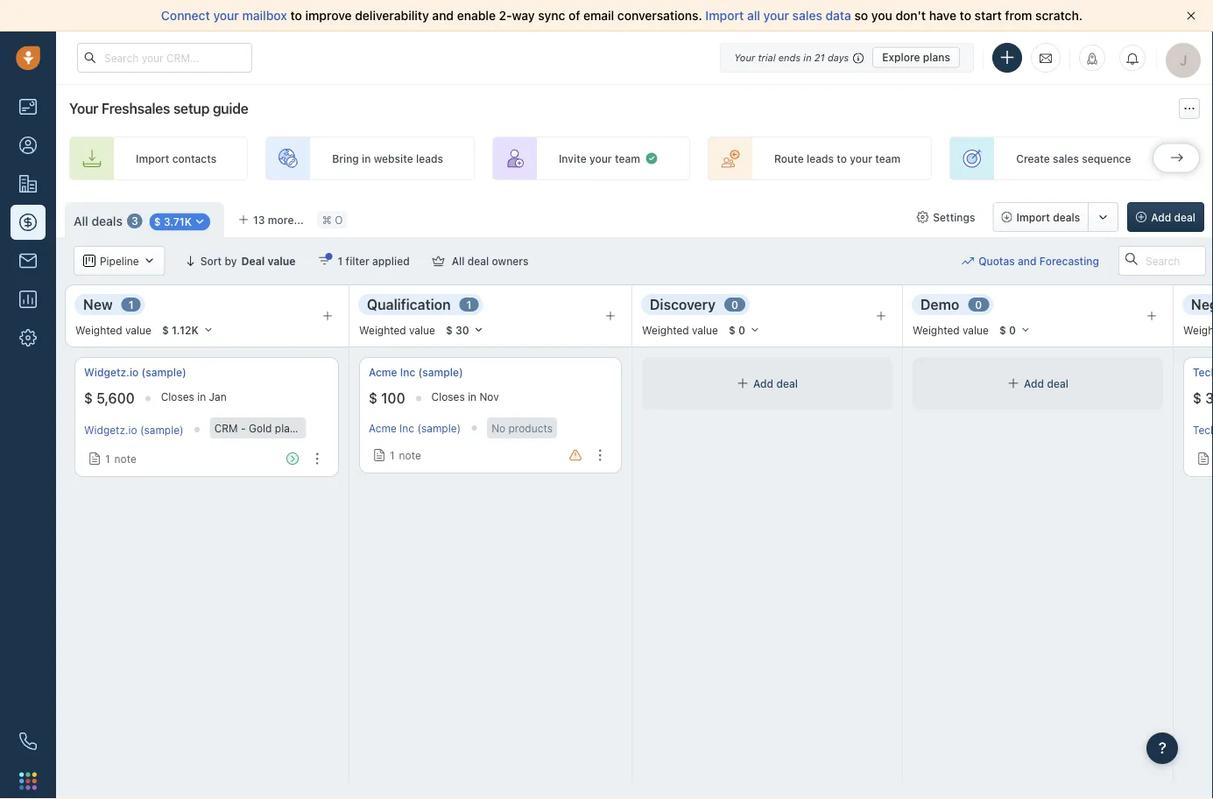 Task type: describe. For each thing, give the bounding box(es) containing it.
0 horizontal spatial sales
[[792, 8, 822, 23]]

import deals
[[1017, 211, 1080, 223]]

Search your CRM... text field
[[77, 43, 252, 73]]

(sample) down '$ 100'
[[342, 422, 385, 434]]

$ 30 button
[[438, 321, 492, 340]]

route leads to your team link
[[708, 137, 932, 180]]

email
[[583, 8, 614, 23]]

demo
[[921, 296, 959, 313]]

2 tech link from the top
[[1193, 424, 1213, 436]]

1 vertical spatial 3
[[1205, 390, 1213, 407]]

import contacts link
[[69, 137, 248, 180]]

explore
[[882, 51, 920, 64]]

new
[[83, 296, 113, 313]]

connect your mailbox link
[[161, 8, 290, 23]]

0 horizontal spatial to
[[290, 8, 302, 23]]

container_wx8msf4aqz5i3rn1 image inside settings popup button
[[916, 211, 929, 223]]

in for closes in nov
[[468, 391, 477, 403]]

2 team from the left
[[875, 152, 901, 165]]

value for discovery
[[692, 324, 718, 336]]

closes for $ 100
[[432, 391, 465, 403]]

deliverability
[[355, 8, 429, 23]]

owners
[[492, 255, 529, 267]]

create sales sequence link
[[950, 137, 1163, 180]]

to inside route leads to your team link
[[837, 152, 847, 165]]

5,600
[[96, 390, 135, 407]]

$ inside button
[[446, 324, 453, 336]]

connect
[[161, 8, 210, 23]]

0 horizontal spatial and
[[432, 8, 454, 23]]

settings button
[[908, 202, 984, 232]]

route
[[774, 152, 804, 165]]

sequence
[[1082, 152, 1131, 165]]

sync
[[538, 8, 565, 23]]

import all your sales data link
[[706, 8, 855, 23]]

3 inside all deals 3
[[131, 215, 138, 227]]

deals for import
[[1053, 211, 1080, 223]]

so
[[855, 8, 868, 23]]

closes for $ 5,600
[[161, 391, 194, 403]]

discovery
[[650, 296, 716, 313]]

your for your trial ends in 21 days
[[734, 52, 755, 63]]

more...
[[268, 214, 304, 226]]

close image
[[1187, 11, 1196, 20]]

1 acme from the top
[[369, 367, 397, 379]]

add deal inside add deal button
[[1151, 211, 1196, 223]]

all for deals
[[74, 214, 88, 228]]

container_wx8msf4aqz5i3rn1 image inside pipeline popup button
[[143, 255, 156, 267]]

no
[[492, 422, 506, 434]]

1 filter applied button
[[307, 246, 421, 276]]

you
[[871, 8, 892, 23]]

2 widgetz.io from the top
[[84, 424, 137, 436]]

1 tech link from the top
[[1193, 365, 1213, 380]]

filter
[[346, 255, 369, 267]]

2 widgetz.io (sample) link from the top
[[84, 424, 184, 436]]

$ inside dropdown button
[[154, 216, 161, 228]]

weighted value for new
[[75, 324, 151, 336]]

$ 3.71k button
[[150, 213, 210, 231]]

1 widgetz.io (sample) from the top
[[84, 367, 186, 379]]

import contacts
[[136, 152, 216, 165]]

$ 3.71k button
[[144, 211, 216, 232]]

closes in jan
[[161, 391, 227, 403]]

$ 0 for demo
[[999, 324, 1016, 336]]

container_wx8msf4aqz5i3rn1 image inside invite your team link
[[645, 152, 659, 166]]

in for bring in website leads
[[362, 152, 371, 165]]

⌘ o
[[322, 214, 343, 226]]

2-
[[499, 8, 512, 23]]

all deals link
[[74, 213, 123, 230]]

setup
[[173, 100, 209, 117]]

13 more...
[[253, 214, 304, 226]]

no products
[[492, 422, 553, 434]]

settings
[[933, 211, 975, 223]]

your left mailbox
[[213, 8, 239, 23]]

create sales sequence
[[1016, 152, 1131, 165]]

$ 100
[[369, 390, 405, 407]]

quotas and forecasting link
[[962, 246, 1117, 276]]

note for $ 100
[[399, 449, 421, 462]]

⌘
[[322, 214, 332, 226]]

improve
[[305, 8, 352, 23]]

-
[[241, 422, 246, 434]]

1 right new
[[128, 299, 134, 311]]

(sample) up closes in jan
[[141, 367, 186, 379]]

guide
[[213, 100, 248, 117]]

weighted for qualification
[[359, 324, 406, 336]]

gold
[[249, 422, 272, 434]]

bring in website leads
[[332, 152, 443, 165]]

(sample) down closes in jan
[[140, 424, 184, 436]]

in for closes in jan
[[197, 391, 206, 403]]

deal
[[241, 255, 265, 267]]

crm
[[214, 422, 238, 434]]

weighted for discovery
[[642, 324, 689, 336]]

1 down $ 5,600
[[105, 453, 110, 465]]

explore plans
[[882, 51, 950, 64]]

in left 21
[[804, 52, 812, 63]]

1 widgetz.io from the top
[[84, 367, 139, 379]]

$ 30
[[446, 324, 469, 336]]

applied
[[372, 255, 410, 267]]

$ 1.12k button
[[154, 321, 221, 340]]

all deal owners button
[[421, 246, 540, 276]]

your for your freshsales setup guide
[[69, 100, 98, 117]]

contacts
[[172, 152, 216, 165]]

explore plans link
[[873, 47, 960, 68]]

value right the deal
[[267, 255, 296, 267]]

$ 3.71k
[[154, 216, 192, 228]]

add inside button
[[1151, 211, 1171, 223]]

invite your team link
[[492, 137, 690, 180]]

products
[[509, 422, 553, 434]]

nov
[[480, 391, 499, 403]]

your freshsales setup guide
[[69, 100, 248, 117]]

pipeline button
[[74, 246, 165, 276]]

2 acme inc (sample) link from the top
[[369, 422, 461, 434]]

email image
[[1040, 51, 1052, 65]]

enable
[[457, 8, 496, 23]]

1 inc from the top
[[400, 367, 415, 379]]

phone element
[[11, 724, 46, 759]]

weighted value for demo
[[913, 324, 989, 336]]

import deals group
[[993, 202, 1119, 232]]

sort by deal value
[[200, 255, 296, 267]]

value for demo
[[963, 324, 989, 336]]

weigh
[[1183, 324, 1213, 336]]

container_wx8msf4aqz5i3rn1 image inside 1 filter applied button
[[318, 255, 331, 267]]

import for import deals
[[1017, 211, 1050, 223]]

from
[[1005, 8, 1032, 23]]

conversations.
[[618, 8, 702, 23]]



Task type: locate. For each thing, give the bounding box(es) containing it.
1 note down 100
[[390, 449, 421, 462]]

2 widgetz.io (sample) from the top
[[84, 424, 184, 436]]

1 vertical spatial inc
[[400, 422, 414, 434]]

1 horizontal spatial team
[[875, 152, 901, 165]]

(sample) down the closes in nov
[[417, 422, 461, 434]]

0 horizontal spatial add deal
[[753, 377, 798, 390]]

1 horizontal spatial $ 0 button
[[991, 321, 1039, 340]]

1 widgetz.io (sample) link from the top
[[84, 365, 186, 380]]

container_wx8msf4aqz5i3rn1 image
[[194, 216, 206, 228], [143, 255, 156, 267], [318, 255, 331, 267], [432, 255, 445, 267], [962, 255, 974, 267], [737, 378, 749, 390], [1007, 378, 1020, 390], [373, 449, 385, 462], [88, 453, 101, 465]]

3 right all deals link
[[131, 215, 138, 227]]

1 team from the left
[[615, 152, 640, 165]]

note
[[399, 449, 421, 462], [114, 453, 136, 465]]

13
[[253, 214, 265, 226]]

0 horizontal spatial all
[[74, 214, 88, 228]]

add deal for demo
[[1024, 377, 1069, 390]]

acme inc (sample) link up 100
[[369, 365, 463, 380]]

widgetz.io
[[84, 367, 139, 379], [84, 424, 137, 436]]

widgetz.io down $ 5,600
[[84, 424, 137, 436]]

1 inside button
[[338, 255, 343, 267]]

widgetz.io (sample) down '5,600' on the left
[[84, 424, 184, 436]]

0 vertical spatial your
[[734, 52, 755, 63]]

container_wx8msf4aqz5i3rn1 image left settings
[[916, 211, 929, 223]]

note down 100
[[399, 449, 421, 462]]

0 vertical spatial and
[[432, 8, 454, 23]]

1 vertical spatial widgetz.io (sample)
[[84, 424, 184, 436]]

import left all in the top right of the page
[[706, 8, 744, 23]]

don't
[[896, 8, 926, 23]]

import up quotas and forecasting
[[1017, 211, 1050, 223]]

0 vertical spatial widgetz.io
[[84, 367, 139, 379]]

all up pipeline popup button
[[74, 214, 88, 228]]

your left trial at right top
[[734, 52, 755, 63]]

0 horizontal spatial 3
[[131, 215, 138, 227]]

leads right website
[[416, 152, 443, 165]]

sales
[[792, 8, 822, 23], [1053, 152, 1079, 165]]

1 note down '5,600' on the left
[[105, 453, 136, 465]]

to right mailbox
[[290, 8, 302, 23]]

inc up 100
[[400, 367, 415, 379]]

2 horizontal spatial add
[[1151, 211, 1171, 223]]

inc down 100
[[400, 422, 414, 434]]

weighted value down demo
[[913, 324, 989, 336]]

1 horizontal spatial all
[[452, 255, 465, 267]]

all deals 3
[[74, 214, 138, 228]]

3 weighted value from the left
[[642, 324, 718, 336]]

in left nov
[[468, 391, 477, 403]]

1 horizontal spatial $ 0
[[999, 324, 1016, 336]]

1 horizontal spatial add
[[1024, 377, 1044, 390]]

2 horizontal spatial to
[[960, 8, 971, 23]]

deals up forecasting
[[1053, 211, 1080, 223]]

1 acme inc (sample) from the top
[[369, 367, 463, 379]]

value for qualification
[[409, 324, 435, 336]]

and left enable
[[432, 8, 454, 23]]

leads
[[416, 152, 443, 165], [807, 152, 834, 165]]

1 vertical spatial and
[[1018, 255, 1037, 267]]

widgetz.io (sample) link up '5,600' on the left
[[84, 365, 186, 380]]

2 horizontal spatial import
[[1017, 211, 1050, 223]]

phone image
[[19, 733, 37, 751]]

1 left filter
[[338, 255, 343, 267]]

container_wx8msf4aqz5i3rn1 image right invite your team on the top of the page
[[645, 152, 659, 166]]

Search field
[[1119, 246, 1206, 276]]

forecasting
[[1040, 255, 1099, 267]]

0 vertical spatial tech link
[[1193, 365, 1213, 380]]

1 vertical spatial your
[[69, 100, 98, 117]]

1 weighted value from the left
[[75, 324, 151, 336]]

1 horizontal spatial add deal
[[1024, 377, 1069, 390]]

value down discovery
[[692, 324, 718, 336]]

1 vertical spatial sales
[[1053, 152, 1079, 165]]

1 closes from the left
[[161, 391, 194, 403]]

leads right route
[[807, 152, 834, 165]]

all deal owners
[[452, 255, 529, 267]]

way
[[512, 8, 535, 23]]

inc
[[400, 367, 415, 379], [400, 422, 414, 434]]

and inside "quotas and forecasting" link
[[1018, 255, 1037, 267]]

$ 5,600
[[84, 390, 135, 407]]

weighted down new
[[75, 324, 122, 336]]

in
[[804, 52, 812, 63], [362, 152, 371, 165], [197, 391, 206, 403], [468, 391, 477, 403]]

1 vertical spatial acme
[[369, 422, 397, 434]]

0 vertical spatial 3
[[131, 215, 138, 227]]

2 inc from the top
[[400, 422, 414, 434]]

2 $ 0 button from the left
[[991, 321, 1039, 340]]

1 vertical spatial acme inc (sample) link
[[369, 422, 461, 434]]

1 note for $ 5,600
[[105, 453, 136, 465]]

0 vertical spatial acme
[[369, 367, 397, 379]]

note for $ 5,600
[[114, 453, 136, 465]]

neg
[[1191, 296, 1213, 313]]

0 vertical spatial widgetz.io (sample) link
[[84, 365, 186, 380]]

all
[[747, 8, 760, 23]]

weighted for new
[[75, 324, 122, 336]]

deals up pipeline
[[92, 214, 123, 228]]

acme down '$ 100'
[[369, 422, 397, 434]]

acme inc (sample) down 100
[[369, 422, 461, 434]]

$ 1.12k
[[162, 324, 199, 336]]

connect your mailbox to improve deliverability and enable 2-way sync of email conversations. import all your sales data so you don't have to start from scratch.
[[161, 8, 1083, 23]]

1 horizontal spatial and
[[1018, 255, 1037, 267]]

tech
[[1193, 367, 1213, 379], [1193, 424, 1213, 436]]

deals inside button
[[1053, 211, 1080, 223]]

0 vertical spatial inc
[[400, 367, 415, 379]]

1 $ 0 button from the left
[[721, 321, 768, 340]]

2 weighted from the left
[[359, 324, 406, 336]]

1
[[338, 255, 343, 267], [128, 299, 134, 311], [466, 299, 472, 311], [390, 449, 395, 462], [105, 453, 110, 465]]

0 vertical spatial widgetz.io (sample)
[[84, 367, 186, 379]]

1 horizontal spatial to
[[837, 152, 847, 165]]

21
[[814, 52, 825, 63]]

weighted value down discovery
[[642, 324, 718, 336]]

1 $ 0 from the left
[[729, 324, 745, 336]]

have
[[929, 8, 957, 23]]

your left freshsales
[[69, 100, 98, 117]]

1 horizontal spatial leads
[[807, 152, 834, 165]]

0 horizontal spatial 1 note
[[105, 453, 136, 465]]

add deal
[[1151, 211, 1196, 223], [753, 377, 798, 390], [1024, 377, 1069, 390]]

all left owners
[[452, 255, 465, 267]]

4 weighted value from the left
[[913, 324, 989, 336]]

2 acme inc (sample) from the top
[[369, 422, 461, 434]]

1 vertical spatial acme inc (sample)
[[369, 422, 461, 434]]

1 vertical spatial widgetz.io (sample) link
[[84, 424, 184, 436]]

3 down weigh
[[1205, 390, 1213, 407]]

quotas and forecasting
[[979, 255, 1099, 267]]

1 leads from the left
[[416, 152, 443, 165]]

2 vertical spatial import
[[1017, 211, 1050, 223]]

your right route
[[850, 152, 872, 165]]

acme inc (sample) link down 100
[[369, 422, 461, 434]]

in left the jan on the left of the page
[[197, 391, 206, 403]]

3
[[131, 215, 138, 227], [1205, 390, 1213, 407]]

1 horizontal spatial note
[[399, 449, 421, 462]]

sort
[[200, 255, 222, 267]]

pipeline
[[100, 255, 139, 267]]

weighted value for qualification
[[359, 324, 435, 336]]

and
[[432, 8, 454, 23], [1018, 255, 1037, 267]]

value for new
[[125, 324, 151, 336]]

value left $ 1.12k
[[125, 324, 151, 336]]

deals
[[1053, 211, 1080, 223], [92, 214, 123, 228]]

0 horizontal spatial import
[[136, 152, 169, 165]]

weighted value down "qualification"
[[359, 324, 435, 336]]

weighted down discovery
[[642, 324, 689, 336]]

1 vertical spatial tech link
[[1193, 424, 1213, 436]]

tech link up $ 3 on the right of the page
[[1193, 365, 1213, 380]]

0 horizontal spatial team
[[615, 152, 640, 165]]

0 horizontal spatial $ 0 button
[[721, 321, 768, 340]]

trial
[[758, 52, 776, 63]]

your right all in the top right of the page
[[763, 8, 789, 23]]

closes in nov
[[432, 391, 499, 403]]

crm - gold plan monthly (sample)
[[214, 422, 385, 434]]

100
[[381, 390, 405, 407]]

0 horizontal spatial deals
[[92, 214, 123, 228]]

2 acme from the top
[[369, 422, 397, 434]]

1 vertical spatial all
[[452, 255, 465, 267]]

freshsales
[[101, 100, 170, 117]]

0 vertical spatial sales
[[792, 8, 822, 23]]

acme inc (sample) link
[[369, 365, 463, 380], [369, 422, 461, 434]]

3 weighted from the left
[[642, 324, 689, 336]]

1 vertical spatial tech
[[1193, 424, 1213, 436]]

note down '5,600' on the left
[[114, 453, 136, 465]]

deal
[[1174, 211, 1196, 223], [468, 255, 489, 267], [776, 377, 798, 390], [1047, 377, 1069, 390]]

sales right create at top right
[[1053, 152, 1079, 165]]

2 $ 0 from the left
[[999, 324, 1016, 336]]

add for demo
[[1024, 377, 1044, 390]]

1 vertical spatial import
[[136, 152, 169, 165]]

add deal button
[[1127, 202, 1204, 232]]

0 vertical spatial import
[[706, 8, 744, 23]]

0 horizontal spatial add
[[753, 377, 774, 390]]

0 vertical spatial acme inc (sample)
[[369, 367, 463, 379]]

closes left nov
[[432, 391, 465, 403]]

weighted down "qualification"
[[359, 324, 406, 336]]

13 more... button
[[229, 208, 313, 232]]

add deal for discovery
[[753, 377, 798, 390]]

start
[[975, 8, 1002, 23]]

0 horizontal spatial closes
[[161, 391, 194, 403]]

to left start
[[960, 8, 971, 23]]

1 acme inc (sample) link from the top
[[369, 365, 463, 380]]

$ 0 button
[[721, 321, 768, 340], [991, 321, 1039, 340]]

1 horizontal spatial 1 note
[[390, 449, 421, 462]]

scratch.
[[1036, 8, 1083, 23]]

(sample)
[[141, 367, 186, 379], [418, 367, 463, 379], [417, 422, 461, 434], [342, 422, 385, 434], [140, 424, 184, 436]]

1 horizontal spatial deals
[[1053, 211, 1080, 223]]

1 horizontal spatial your
[[734, 52, 755, 63]]

all for deal
[[452, 255, 465, 267]]

0 horizontal spatial leads
[[416, 152, 443, 165]]

container_wx8msf4aqz5i3rn1 image left pipeline
[[83, 255, 95, 267]]

ends
[[778, 52, 801, 63]]

$ 0 for discovery
[[729, 324, 745, 336]]

1 horizontal spatial sales
[[1053, 152, 1079, 165]]

monthly
[[299, 422, 339, 434]]

2 horizontal spatial add deal
[[1151, 211, 1196, 223]]

widgetz.io (sample) link down '5,600' on the left
[[84, 424, 184, 436]]

$ 0
[[729, 324, 745, 336], [999, 324, 1016, 336]]

4 weighted from the left
[[913, 324, 960, 336]]

in right the bring
[[362, 152, 371, 165]]

import for import contacts
[[136, 152, 169, 165]]

all
[[74, 214, 88, 228], [452, 255, 465, 267]]

plans
[[923, 51, 950, 64]]

1 filter applied
[[338, 255, 410, 267]]

$ 3
[[1193, 390, 1213, 407]]

value down "qualification"
[[409, 324, 435, 336]]

acme up '$ 100'
[[369, 367, 397, 379]]

all inside all deal owners button
[[452, 255, 465, 267]]

your
[[213, 8, 239, 23], [763, 8, 789, 23], [589, 152, 612, 165], [850, 152, 872, 165]]

mailbox
[[242, 8, 287, 23]]

route leads to your team
[[774, 152, 901, 165]]

data
[[826, 8, 851, 23]]

container_wx8msf4aqz5i3rn1 image inside "quotas and forecasting" link
[[962, 255, 974, 267]]

plan
[[275, 422, 296, 434]]

1 note for $ 100
[[390, 449, 421, 462]]

0 vertical spatial acme inc (sample) link
[[369, 365, 463, 380]]

acme inc (sample) up 100
[[369, 367, 463, 379]]

widgetz.io up $ 5,600
[[84, 367, 139, 379]]

quotas
[[979, 255, 1015, 267]]

1.12k
[[172, 324, 199, 336]]

1 weighted from the left
[[75, 324, 122, 336]]

1 horizontal spatial 3
[[1205, 390, 1213, 407]]

your trial ends in 21 days
[[734, 52, 849, 63]]

sales left data on the right top of the page
[[792, 8, 822, 23]]

qualification
[[367, 296, 451, 313]]

1 horizontal spatial closes
[[432, 391, 465, 403]]

0 horizontal spatial $ 0
[[729, 324, 745, 336]]

your right invite
[[589, 152, 612, 165]]

0 vertical spatial tech
[[1193, 367, 1213, 379]]

import inside button
[[1017, 211, 1050, 223]]

$ 0 button for demo
[[991, 321, 1039, 340]]

create
[[1016, 152, 1050, 165]]

closes left the jan on the left of the page
[[161, 391, 194, 403]]

widgetz.io (sample)
[[84, 367, 186, 379], [84, 424, 184, 436]]

of
[[568, 8, 580, 23]]

widgetz.io (sample) up '5,600' on the left
[[84, 367, 186, 379]]

and right quotas at the right top
[[1018, 255, 1037, 267]]

jan
[[209, 391, 227, 403]]

container_wx8msf4aqz5i3rn1 image inside $ 3.71k button
[[194, 216, 206, 228]]

0 vertical spatial all
[[74, 214, 88, 228]]

1 vertical spatial widgetz.io
[[84, 424, 137, 436]]

widgetz.io (sample) link
[[84, 365, 186, 380], [84, 424, 184, 436]]

2 tech from the top
[[1193, 424, 1213, 436]]

2 closes from the left
[[432, 391, 465, 403]]

0 horizontal spatial note
[[114, 453, 136, 465]]

to right route
[[837, 152, 847, 165]]

o
[[335, 214, 343, 226]]

invite your team
[[559, 152, 640, 165]]

website
[[374, 152, 413, 165]]

weighted value down new
[[75, 324, 151, 336]]

tech link down $ 3 on the right of the page
[[1193, 424, 1213, 436]]

$ 0 button for discovery
[[721, 321, 768, 340]]

add for discovery
[[753, 377, 774, 390]]

bring
[[332, 152, 359, 165]]

tech down $ 3 on the right of the page
[[1193, 424, 1213, 436]]

weigh button
[[1183, 315, 1213, 341]]

1 up $ 30 button
[[466, 299, 472, 311]]

freshworks switcher image
[[19, 773, 37, 790]]

deals for all
[[92, 214, 123, 228]]

1 horizontal spatial import
[[706, 8, 744, 23]]

1 tech from the top
[[1193, 367, 1213, 379]]

0 horizontal spatial your
[[69, 100, 98, 117]]

days
[[828, 52, 849, 63]]

1 down 100
[[390, 449, 395, 462]]

import left contacts
[[136, 152, 169, 165]]

container_wx8msf4aqz5i3rn1 image inside all deal owners button
[[432, 255, 445, 267]]

container_wx8msf4aqz5i3rn1 image down $ 3 on the right of the page
[[1197, 453, 1210, 465]]

tech up $ 3 on the right of the page
[[1193, 367, 1213, 379]]

acme inc (sample)
[[369, 367, 463, 379], [369, 422, 461, 434]]

by
[[225, 255, 237, 267]]

weighted down demo
[[913, 324, 960, 336]]

weighted for demo
[[913, 324, 960, 336]]

2 leads from the left
[[807, 152, 834, 165]]

container_wx8msf4aqz5i3rn1 image inside pipeline popup button
[[83, 255, 95, 267]]

(sample) up the closes in nov
[[418, 367, 463, 379]]

container_wx8msf4aqz5i3rn1 image
[[645, 152, 659, 166], [916, 211, 929, 223], [83, 255, 95, 267], [1197, 453, 1210, 465]]

2 weighted value from the left
[[359, 324, 435, 336]]

weighted value for discovery
[[642, 324, 718, 336]]

invite
[[559, 152, 587, 165]]

value down quotas at the right top
[[963, 324, 989, 336]]



Task type: vqa. For each thing, say whether or not it's contained in the screenshot.
the middle + Add task
no



